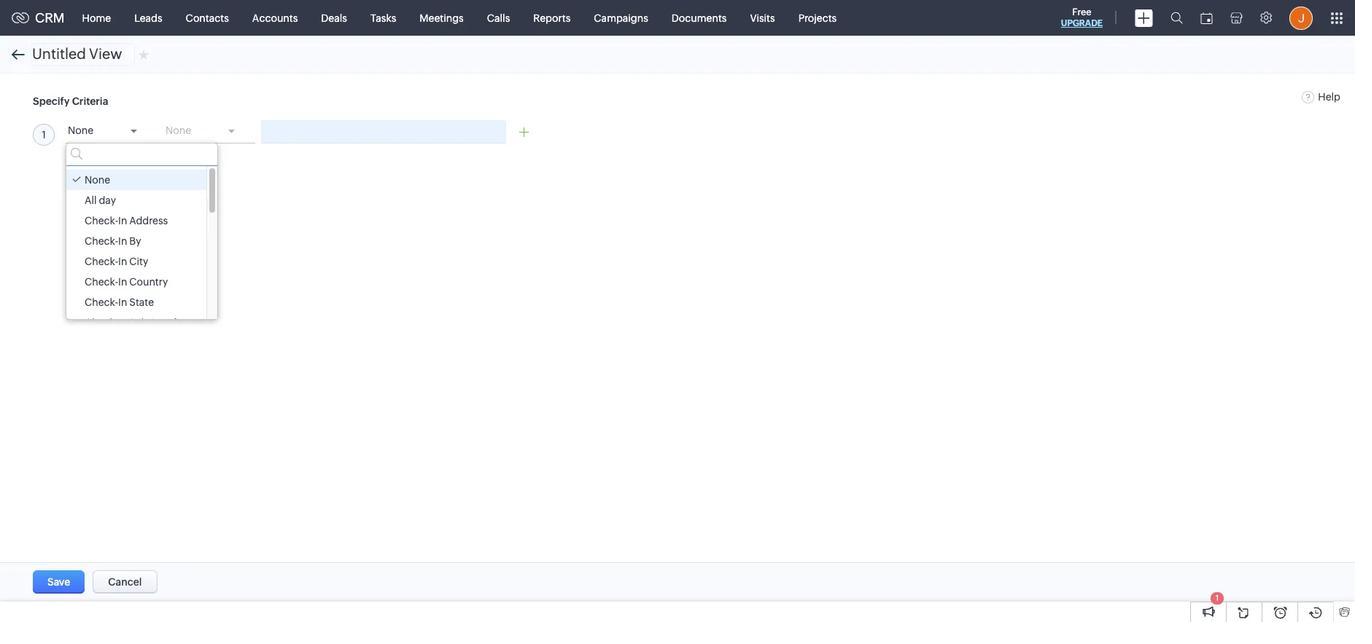 Task type: describe. For each thing, give the bounding box(es) containing it.
check-in address
[[85, 215, 168, 227]]

calls link
[[475, 0, 522, 35]]

in for city
[[118, 256, 127, 268]]

in for country
[[118, 276, 127, 288]]

in for sub-
[[118, 317, 127, 329]]

leads
[[134, 12, 162, 24]]

locality
[[151, 317, 188, 329]]

2 none field from the left
[[163, 120, 255, 144]]

campaigns link
[[582, 0, 660, 35]]

accounts link
[[241, 0, 310, 35]]

state
[[129, 297, 154, 309]]

all day
[[85, 195, 116, 206]]

reports
[[533, 12, 571, 24]]

search image
[[1171, 12, 1183, 24]]

profile element
[[1281, 0, 1322, 35]]

in for by
[[118, 236, 127, 247]]

check- for check-in sub-locality
[[85, 317, 118, 329]]

leads link
[[123, 0, 174, 35]]

contacts
[[186, 12, 229, 24]]

in for state
[[118, 297, 127, 309]]

create menu image
[[1135, 9, 1153, 27]]

1 none field from the left
[[66, 120, 158, 144]]

crm
[[35, 10, 65, 26]]

check- for check-in city
[[85, 256, 118, 268]]

free upgrade
[[1061, 7, 1103, 28]]

accounts
[[252, 12, 298, 24]]

calls
[[487, 12, 510, 24]]

home link
[[70, 0, 123, 35]]

address
[[129, 215, 168, 227]]

check-in by
[[85, 236, 141, 247]]

tree containing none
[[66, 166, 217, 333]]

none for first none field from left
[[68, 125, 93, 136]]

check-in sub-locality
[[85, 317, 188, 329]]

help
[[1318, 91, 1341, 103]]

crm link
[[12, 10, 65, 26]]

documents link
[[660, 0, 739, 35]]

profile image
[[1290, 6, 1313, 30]]

check- for check-in by
[[85, 236, 118, 247]]



Task type: locate. For each thing, give the bounding box(es) containing it.
None field
[[66, 120, 158, 144], [163, 120, 255, 144]]

4 in from the top
[[118, 276, 127, 288]]

1 check- from the top
[[85, 215, 118, 227]]

tasks link
[[359, 0, 408, 35]]

4 check- from the top
[[85, 276, 118, 288]]

meetings
[[420, 12, 464, 24]]

0 horizontal spatial none field
[[66, 120, 158, 144]]

criteria
[[72, 96, 108, 107]]

none inside tree
[[85, 174, 110, 186]]

country
[[129, 276, 168, 288]]

in left state
[[118, 297, 127, 309]]

3 check- from the top
[[85, 256, 118, 268]]

check- for check-in address
[[85, 215, 118, 227]]

check-in country
[[85, 276, 168, 288]]

check- down check-in state
[[85, 317, 118, 329]]

1
[[1216, 594, 1219, 603]]

check-
[[85, 215, 118, 227], [85, 236, 118, 247], [85, 256, 118, 268], [85, 276, 118, 288], [85, 297, 118, 309], [85, 317, 118, 329]]

None submit
[[33, 571, 85, 594]]

by
[[129, 236, 141, 247]]

check- down all day
[[85, 215, 118, 227]]

city
[[129, 256, 148, 268]]

campaigns
[[594, 12, 648, 24]]

reports link
[[522, 0, 582, 35]]

visits link
[[739, 0, 787, 35]]

6 in from the top
[[118, 317, 127, 329]]

tasks
[[370, 12, 396, 24]]

projects link
[[787, 0, 849, 35]]

create menu element
[[1126, 0, 1162, 35]]

check- down check-in by
[[85, 256, 118, 268]]

in for address
[[118, 215, 127, 227]]

tree
[[66, 166, 217, 333]]

check- down check-in city
[[85, 276, 118, 288]]

None search field
[[66, 144, 217, 166]]

in left sub-
[[118, 317, 127, 329]]

projects
[[798, 12, 837, 24]]

in up check-in state
[[118, 276, 127, 288]]

None button
[[93, 571, 157, 594]]

free
[[1072, 7, 1092, 18]]

upgrade
[[1061, 18, 1103, 28]]

in
[[118, 215, 127, 227], [118, 236, 127, 247], [118, 256, 127, 268], [118, 276, 127, 288], [118, 297, 127, 309], [118, 317, 127, 329]]

calendar image
[[1201, 12, 1213, 24]]

check- up check-in city
[[85, 236, 118, 247]]

5 check- from the top
[[85, 297, 118, 309]]

none
[[68, 125, 93, 136], [166, 125, 191, 136], [85, 174, 110, 186]]

day
[[99, 195, 116, 206]]

mark as favorite image
[[138, 49, 149, 60]]

documents
[[672, 12, 727, 24]]

check- down "check-in country"
[[85, 297, 118, 309]]

none for 2nd none field
[[166, 125, 191, 136]]

help specify criteria
[[33, 91, 1341, 107]]

deals link
[[310, 0, 359, 35]]

sub-
[[129, 317, 151, 329]]

check- for check-in state
[[85, 297, 118, 309]]

search element
[[1162, 0, 1192, 36]]

check-in state
[[85, 297, 154, 309]]

6 check- from the top
[[85, 317, 118, 329]]

deals
[[321, 12, 347, 24]]

2 in from the top
[[118, 236, 127, 247]]

in up check-in by
[[118, 215, 127, 227]]

help link
[[1302, 91, 1341, 103]]

visits
[[750, 12, 775, 24]]

5 in from the top
[[118, 297, 127, 309]]

1 in from the top
[[118, 215, 127, 227]]

specify
[[33, 96, 70, 107]]

3 in from the top
[[118, 256, 127, 268]]

check- for check-in country
[[85, 276, 118, 288]]

1 horizontal spatial none field
[[163, 120, 255, 144]]

in left by
[[118, 236, 127, 247]]

None text field
[[31, 43, 135, 66], [261, 120, 506, 144], [31, 43, 135, 66], [261, 120, 506, 144]]

meetings link
[[408, 0, 475, 35]]

all
[[85, 195, 97, 206]]

none for tree containing none
[[85, 174, 110, 186]]

2 check- from the top
[[85, 236, 118, 247]]

home
[[82, 12, 111, 24]]

in left city
[[118, 256, 127, 268]]

check-in city
[[85, 256, 148, 268]]

contacts link
[[174, 0, 241, 35]]



Task type: vqa. For each thing, say whether or not it's contained in the screenshot.
Modified By at the bottom left of the page
no



